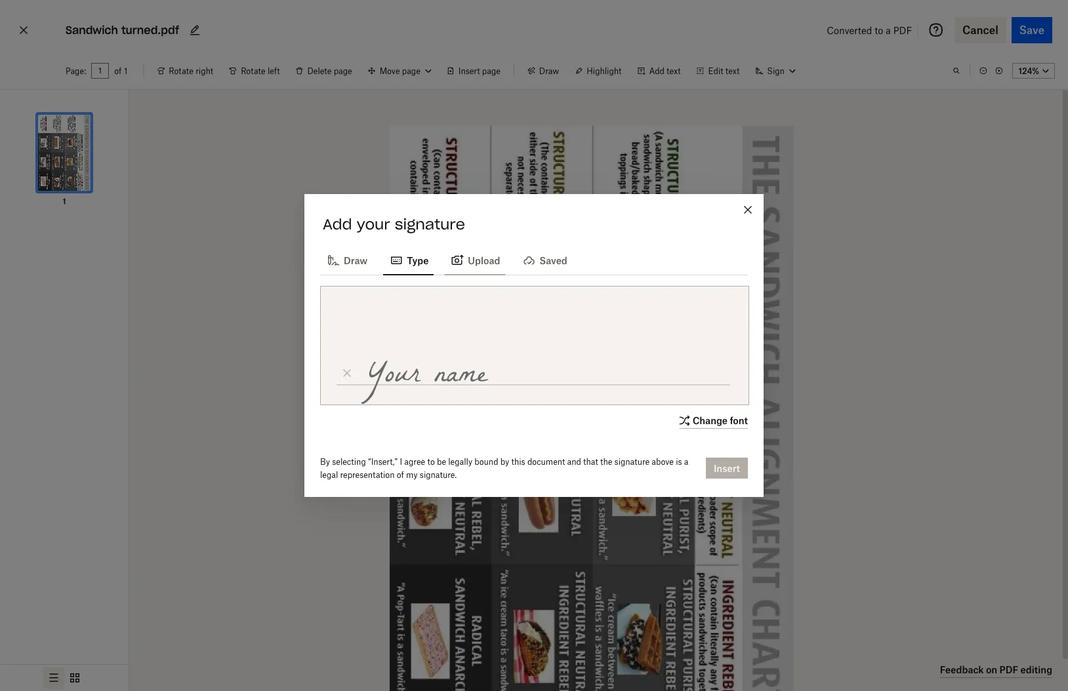 Task type: describe. For each thing, give the bounding box(es) containing it.
bound
[[475, 457, 499, 467]]

is
[[676, 457, 682, 467]]

rotate left button
[[221, 60, 288, 81]]

add for add your signature
[[323, 215, 352, 234]]

rotate right
[[169, 66, 213, 76]]

add your signature dialog
[[305, 194, 764, 498]]

to inside by selecting "insert," i agree to be legally bound by this document and that the signature above is a legal representation of my signature.
[[428, 457, 435, 467]]

change font
[[693, 415, 748, 427]]

0 vertical spatial to
[[875, 25, 884, 36]]

signature.
[[420, 470, 457, 480]]

this
[[512, 457, 526, 467]]

above
[[652, 457, 674, 467]]

text for add text
[[667, 66, 681, 76]]

pdf
[[894, 25, 912, 36]]

rotate for rotate right
[[169, 66, 194, 76]]

0 horizontal spatial of
[[114, 66, 122, 76]]

agree
[[405, 457, 425, 467]]

by
[[501, 457, 510, 467]]

highlight
[[587, 66, 622, 76]]

i
[[400, 457, 402, 467]]

edit
[[709, 66, 724, 76]]

upload
[[468, 255, 500, 266]]

selecting
[[332, 457, 366, 467]]

tab list inside add your signature dialog
[[320, 244, 748, 276]]

draw button
[[520, 60, 567, 81]]

edit text button
[[689, 60, 748, 81]]

page for insert page
[[482, 66, 501, 76]]

sandwich turned.pdf
[[66, 23, 179, 37]]

rotate right button
[[149, 60, 221, 81]]

delete page button
[[288, 60, 360, 81]]

right
[[196, 66, 213, 76]]

1 horizontal spatial 1
[[124, 66, 128, 76]]

the
[[601, 457, 613, 467]]

text for edit text
[[726, 66, 740, 76]]

by selecting "insert," i agree to be legally bound by this document and that the signature above is a legal representation of my signature.
[[320, 457, 689, 480]]

font
[[730, 415, 748, 427]]

converted
[[827, 25, 873, 36]]

add your signature
[[323, 215, 465, 234]]

page:
[[66, 66, 86, 76]]

by
[[320, 457, 330, 467]]

that
[[584, 457, 598, 467]]

draw for "draw" button
[[539, 66, 559, 76]]



Task type: vqa. For each thing, say whether or not it's contained in the screenshot.
legal
yes



Task type: locate. For each thing, give the bounding box(es) containing it.
0 horizontal spatial add
[[323, 215, 352, 234]]

0 horizontal spatial a
[[685, 457, 689, 467]]

insert page
[[459, 66, 501, 76]]

1 horizontal spatial text
[[726, 66, 740, 76]]

0 horizontal spatial text
[[667, 66, 681, 76]]

to left be
[[428, 457, 435, 467]]

add
[[649, 66, 665, 76], [323, 215, 352, 234]]

rotate inside rotate right button
[[169, 66, 194, 76]]

add for add text
[[649, 66, 665, 76]]

2 page from the left
[[482, 66, 501, 76]]

1 vertical spatial of
[[397, 470, 404, 480]]

page for delete page
[[334, 66, 352, 76]]

of left my
[[397, 470, 404, 480]]

add text button
[[630, 60, 689, 81]]

option group
[[0, 665, 129, 692]]

Your name text field
[[357, 350, 734, 405]]

text right edit
[[726, 66, 740, 76]]

legal
[[320, 470, 338, 480]]

draw inside tab list
[[344, 255, 368, 266]]

0 vertical spatial 1
[[124, 66, 128, 76]]

1 inside "element"
[[63, 197, 66, 206]]

edit text
[[709, 66, 740, 76]]

1 vertical spatial a
[[685, 457, 689, 467]]

type
[[407, 255, 429, 266]]

rotate inside rotate left button
[[241, 66, 266, 76]]

0 vertical spatial of
[[114, 66, 122, 76]]

insert page button
[[439, 60, 509, 81]]

rotate left left
[[241, 66, 266, 76]]

rotate
[[169, 66, 194, 76], [241, 66, 266, 76]]

draw for tab list containing draw
[[344, 255, 368, 266]]

add text
[[649, 66, 681, 76]]

add right highlight at top right
[[649, 66, 665, 76]]

1 horizontal spatial rotate
[[241, 66, 266, 76]]

1
[[124, 66, 128, 76], [63, 197, 66, 206]]

representation
[[340, 470, 395, 480]]

0 horizontal spatial signature
[[395, 215, 465, 234]]

to
[[875, 25, 884, 36], [428, 457, 435, 467]]

draw
[[539, 66, 559, 76], [344, 255, 368, 266]]

saved
[[540, 255, 568, 266]]

0 vertical spatial signature
[[395, 215, 465, 234]]

0 horizontal spatial page
[[334, 66, 352, 76]]

document
[[528, 457, 565, 467]]

rotate for rotate left
[[241, 66, 266, 76]]

of
[[114, 66, 122, 76], [397, 470, 404, 480]]

signature
[[395, 215, 465, 234], [615, 457, 650, 467]]

legally
[[448, 457, 473, 467]]

1 horizontal spatial page
[[482, 66, 501, 76]]

2 rotate from the left
[[241, 66, 266, 76]]

1 text from the left
[[667, 66, 681, 76]]

turned.pdf
[[121, 23, 179, 37]]

a
[[886, 25, 891, 36], [685, 457, 689, 467]]

text inside button
[[726, 66, 740, 76]]

sandwich
[[66, 23, 118, 37]]

rotate left
[[241, 66, 280, 76]]

page right insert
[[482, 66, 501, 76]]

0 vertical spatial a
[[886, 25, 891, 36]]

and
[[568, 457, 581, 467]]

0 vertical spatial add
[[649, 66, 665, 76]]

1 page from the left
[[334, 66, 352, 76]]

converted to a pdf
[[827, 25, 912, 36]]

tab list
[[320, 244, 748, 276]]

1 vertical spatial 1
[[63, 197, 66, 206]]

a inside by selecting "insert," i agree to be legally bound by this document and that the signature above is a legal representation of my signature.
[[685, 457, 689, 467]]

add inside dialog
[[323, 215, 352, 234]]

delete page
[[308, 66, 352, 76]]

draw inside button
[[539, 66, 559, 76]]

signature up type
[[395, 215, 465, 234]]

"insert,"
[[368, 457, 398, 467]]

1 horizontal spatial of
[[397, 470, 404, 480]]

cancel image
[[16, 20, 32, 41]]

1 vertical spatial add
[[323, 215, 352, 234]]

draw down 'your'
[[344, 255, 368, 266]]

1 vertical spatial to
[[428, 457, 435, 467]]

text inside 'button'
[[667, 66, 681, 76]]

of inside by selecting "insert," i agree to be legally bound by this document and that the signature above is a legal representation of my signature.
[[397, 470, 404, 480]]

my
[[406, 470, 418, 480]]

page right the delete on the left top of the page
[[334, 66, 352, 76]]

your
[[357, 215, 390, 234]]

rotate left right
[[169, 66, 194, 76]]

be
[[437, 457, 446, 467]]

1 horizontal spatial a
[[886, 25, 891, 36]]

signature right the
[[615, 457, 650, 467]]

a right is
[[685, 457, 689, 467]]

0 horizontal spatial 1
[[63, 197, 66, 206]]

highlight button
[[567, 60, 630, 81]]

of 1
[[114, 66, 128, 76]]

page 1. selected thumbnail preview element
[[22, 100, 106, 208]]

add left 'your'
[[323, 215, 352, 234]]

1 vertical spatial draw
[[344, 255, 368, 266]]

1 horizontal spatial signature
[[615, 457, 650, 467]]

tab list containing draw
[[320, 244, 748, 276]]

1 horizontal spatial draw
[[539, 66, 559, 76]]

delete
[[308, 66, 332, 76]]

0 horizontal spatial to
[[428, 457, 435, 467]]

2 text from the left
[[726, 66, 740, 76]]

of down 'sandwich turned.pdf'
[[114, 66, 122, 76]]

a left pdf in the top right of the page
[[886, 25, 891, 36]]

1 rotate from the left
[[169, 66, 194, 76]]

None number field
[[98, 66, 103, 76]]

change
[[693, 415, 728, 427]]

1 vertical spatial signature
[[615, 457, 650, 467]]

add inside 'button'
[[649, 66, 665, 76]]

change font button
[[677, 413, 748, 429]]

1 horizontal spatial to
[[875, 25, 884, 36]]

text
[[667, 66, 681, 76], [726, 66, 740, 76]]

0 vertical spatial draw
[[539, 66, 559, 76]]

draw left the highlight button
[[539, 66, 559, 76]]

page
[[334, 66, 352, 76], [482, 66, 501, 76]]

to left pdf in the top right of the page
[[875, 25, 884, 36]]

0 horizontal spatial draw
[[344, 255, 368, 266]]

Button to change sidebar grid view to list view radio
[[43, 668, 64, 689]]

1 horizontal spatial add
[[649, 66, 665, 76]]

Button to change sidebar list view to grid view radio
[[64, 668, 85, 689]]

text left edit
[[667, 66, 681, 76]]

insert
[[459, 66, 480, 76]]

0 horizontal spatial rotate
[[169, 66, 194, 76]]

signature inside by selecting "insert," i agree to be legally bound by this document and that the signature above is a legal representation of my signature.
[[615, 457, 650, 467]]

left
[[268, 66, 280, 76]]



